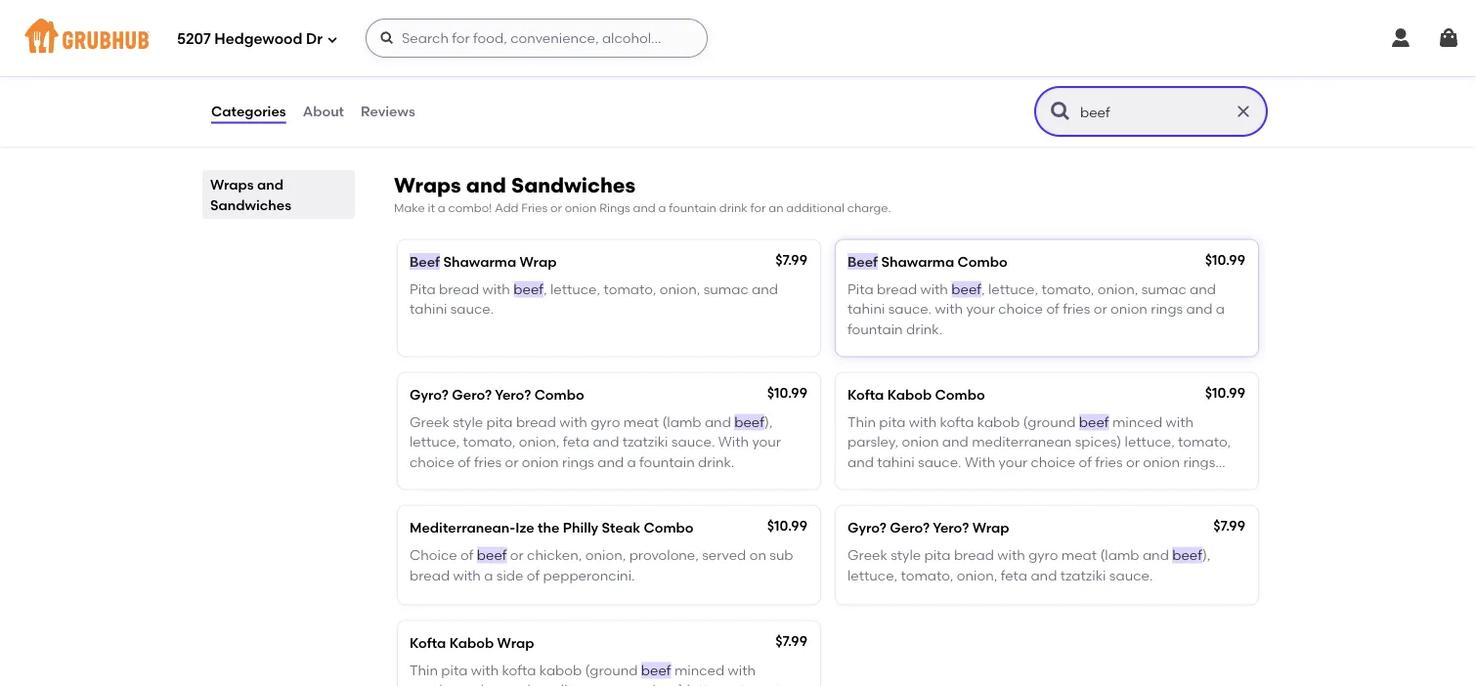Task type: locate. For each thing, give the bounding box(es) containing it.
wraps
[[394, 173, 461, 198], [210, 176, 254, 193]]

choice for pita bread with beef
[[999, 301, 1044, 317]]

1 horizontal spatial with
[[965, 454, 996, 470]]

0 horizontal spatial sumac
[[704, 281, 749, 298]]

min right 10–20
[[494, 42, 515, 56]]

2 pita from the left
[[848, 281, 874, 298]]

parsley, inside minced with parsley, onion and mediterranean spices) lettuce, tomato
[[410, 682, 461, 687]]

mediterranean inside minced with parsley, onion and mediterranean spices) lettuce, tomato
[[534, 682, 634, 687]]

sumac inside , lettuce, tomato, onion, sumac and tahini sauce.
[[704, 281, 749, 298]]

0 horizontal spatial thin pita with kofta kabob (ground beef
[[410, 663, 672, 679]]

sandwiches inside the wraps and sandwiches make it a combo! add fries or onion rings and a fountain drink for an additional charge.
[[512, 173, 636, 198]]

gero? for gyro? gero? yero? wrap
[[890, 520, 930, 536]]

0 horizontal spatial mediterranean
[[534, 682, 634, 687]]

, inside , lettuce, tomato, onion, sumac and tahini sauce. with your choice of fries or onion rings and a fountain drink.
[[982, 281, 986, 298]]

yero?
[[495, 386, 531, 403], [933, 520, 970, 536]]

bread inside or chicken, onion, provolone, served on sub bread with a side of pepperoncini.
[[410, 567, 450, 584]]

onion, inside , lettuce, tomato, onion, sumac and tahini sauce. with your choice of fries or onion rings and a fountain drink.
[[1098, 281, 1139, 298]]

0 horizontal spatial kofta
[[502, 663, 536, 679]]

1 horizontal spatial kabob
[[978, 414, 1020, 431]]

parsley, up fountain.
[[848, 434, 899, 451]]

1 svg image from the left
[[1390, 26, 1413, 50]]

10–20
[[459, 42, 491, 56]]

gyro
[[591, 414, 621, 431], [1029, 547, 1059, 564]]

0 vertical spatial kabob
[[888, 386, 932, 403]]

2 pita bread with beef from the left
[[848, 281, 982, 298]]

2 beef from the left
[[848, 253, 878, 270]]

1 vertical spatial yero?
[[933, 520, 970, 536]]

35–50
[[264, 42, 298, 56]]

bread down beef shawarma combo
[[877, 281, 918, 298]]

wraps up the it
[[394, 173, 461, 198]]

, down beef shawarma wrap
[[544, 281, 547, 298]]

fries inside , lettuce, tomato, onion, sumac and tahini sauce. with your choice of fries or onion rings and a fountain drink.
[[1063, 301, 1091, 317]]

style down gyro? gero? yero? wrap
[[891, 547, 922, 564]]

0 vertical spatial gyro?
[[410, 386, 449, 403]]

fountain inside ), lettuce, tomato, onion, feta and tzatziki sauce. with your choice of fries or onion rings and a fountain drink.
[[640, 454, 695, 470]]

categories button
[[210, 76, 287, 147]]

pita down beef shawarma wrap
[[410, 281, 436, 298]]

tahini down beef shawarma wrap
[[410, 301, 447, 317]]

0 vertical spatial tzatziki
[[623, 434, 669, 451]]

and
[[466, 173, 507, 198], [257, 176, 284, 193], [633, 201, 656, 215], [752, 281, 779, 298], [1191, 281, 1217, 298], [1187, 301, 1213, 317], [705, 414, 732, 431], [593, 434, 620, 451], [943, 434, 969, 451], [598, 454, 624, 470], [848, 454, 874, 470], [848, 474, 874, 490], [1143, 547, 1170, 564], [1031, 567, 1058, 584], [505, 682, 531, 687]]

tzatziki inside the '), lettuce, tomato, onion, feta and tzatziki sauce.'
[[1061, 567, 1107, 584]]

lettuce, inside ), lettuce, tomato, onion, feta and tzatziki sauce. with your choice of fries or onion rings and a fountain drink.
[[410, 434, 460, 451]]

tomato,
[[604, 281, 657, 298], [1042, 281, 1095, 298], [463, 434, 516, 451], [1179, 434, 1232, 451], [901, 567, 954, 584]]

combo up , lettuce, tomato, onion, sumac and tahini sauce. with your choice of fries or onion rings and a fountain drink.
[[958, 253, 1008, 270]]

bread down beef shawarma wrap
[[439, 281, 479, 298]]

pita down kofta kabob combo
[[880, 414, 906, 431]]

greek down gyro? gero? yero?  combo
[[410, 414, 450, 431]]

pita down the kofta kabob wrap
[[441, 663, 468, 679]]

0 horizontal spatial tzatziki
[[623, 434, 669, 451]]

1 horizontal spatial spices)
[[1076, 434, 1122, 451]]

fountain up kofta kabob combo
[[848, 321, 903, 337]]

sandwiches for wraps and sandwiches
[[210, 197, 291, 213]]

1 horizontal spatial thin
[[848, 414, 876, 431]]

0 vertical spatial style
[[453, 414, 483, 431]]

rings
[[600, 201, 631, 215]]

pita bread with beef for shawarma combo
[[848, 281, 982, 298]]

tahini for , lettuce, tomato, onion, sumac and tahini sauce. with your choice of fries or onion rings and a fountain drink.
[[848, 301, 886, 317]]

0 horizontal spatial yero?
[[495, 386, 531, 403]]

0 horizontal spatial ),
[[765, 414, 773, 431]]

1 horizontal spatial gero?
[[890, 520, 930, 536]]

(lamb for $10.99
[[663, 414, 702, 431]]

0 vertical spatial mediterranean
[[972, 434, 1072, 451]]

0 horizontal spatial (lamb
[[663, 414, 702, 431]]

0 vertical spatial greek style pita bread with gyro meat (lamb and beef
[[410, 414, 765, 431]]

1 , from the left
[[544, 281, 547, 298]]

thin down kofta kabob combo
[[848, 414, 876, 431]]

tahini down beef shawarma combo
[[848, 301, 886, 317]]

1 min from the left
[[301, 42, 322, 56]]

greek style pita bread with gyro meat (lamb and beef for gyro? gero? yero?  combo
[[410, 414, 765, 431]]

0 horizontal spatial drink.
[[698, 454, 735, 470]]

onion, inside or chicken, onion, provolone, served on sub bread with a side of pepperoncini.
[[586, 547, 626, 564]]

of inside or chicken, onion, provolone, served on sub bread with a side of pepperoncini.
[[527, 567, 540, 584]]

fries inside ), lettuce, tomato, onion, feta and tzatziki sauce. with your choice of fries or onion rings and a fountain drink.
[[474, 454, 502, 470]]

kabob
[[978, 414, 1020, 431], [540, 663, 582, 679]]

(lamb
[[663, 414, 702, 431], [1101, 547, 1140, 564]]

lettuce, for , lettuce, tomato, onion, sumac and tahini sauce.
[[551, 281, 601, 298]]

or
[[551, 201, 562, 215], [1094, 301, 1108, 317], [505, 454, 519, 470], [1127, 454, 1140, 470], [510, 547, 524, 564]]

1 shawarma from the left
[[444, 253, 517, 270]]

0 horizontal spatial svg image
[[1390, 26, 1413, 50]]

min down delivery
[[301, 42, 322, 56]]

drink.
[[907, 321, 943, 337], [698, 454, 735, 470]]

kabob for combo
[[888, 386, 932, 403]]

fountain inside , lettuce, tomato, onion, sumac and tahini sauce. with your choice of fries or onion rings and a fountain drink.
[[848, 321, 903, 337]]

1 vertical spatial wrap
[[973, 520, 1010, 536]]

a inside or chicken, onion, provolone, served on sub bread with a side of pepperoncini.
[[484, 567, 493, 584]]

of inside , lettuce, tomato, onion, sumac and tahini sauce. with your choice of fries or onion rings and a fountain drink.
[[1047, 301, 1060, 317]]

and inside minced with parsley, onion and mediterranean spices) lettuce, tomato
[[505, 682, 531, 687]]

drink. up kofta kabob combo
[[907, 321, 943, 337]]

sauce. for , lettuce, tomato, onion, sumac and tahini sauce.
[[451, 301, 494, 317]]

onion
[[565, 201, 597, 215], [1111, 301, 1148, 317], [902, 434, 939, 451], [522, 454, 559, 470], [1144, 454, 1181, 470], [464, 682, 501, 687]]

0 vertical spatial (ground
[[1024, 414, 1076, 431]]

lettuce, inside , lettuce, tomato, onion, sumac and tahini sauce. with your choice of fries or onion rings and a fountain drink.
[[989, 281, 1039, 298]]

2 vertical spatial fountain
[[640, 454, 695, 470]]

side
[[497, 567, 524, 584]]

sauce.
[[451, 301, 494, 317], [889, 301, 932, 317], [672, 434, 715, 451], [919, 454, 962, 470], [1110, 567, 1154, 584]]

yero? up ), lettuce, tomato, onion, feta and tzatziki sauce. with your choice of fries or onion rings and a fountain drink.
[[495, 386, 531, 403]]

0 horizontal spatial pita bread with beef
[[410, 281, 544, 298]]

shawarma
[[444, 253, 517, 270], [882, 253, 955, 270]]

combo!
[[449, 201, 492, 215]]

drink. inside ), lettuce, tomato, onion, feta and tzatziki sauce. with your choice of fries or onion rings and a fountain drink.
[[698, 454, 735, 470]]

wraps inside wraps and sandwiches
[[210, 176, 254, 193]]

onion inside ), lettuce, tomato, onion, feta and tzatziki sauce. with your choice of fries or onion rings and a fountain drink.
[[522, 454, 559, 470]]

feta for gyro? gero? yero?  combo
[[563, 434, 590, 451]]

0 vertical spatial (lamb
[[663, 414, 702, 431]]

minced for $7.99
[[675, 663, 725, 679]]

0 horizontal spatial feta
[[563, 434, 590, 451]]

1 vertical spatial your
[[753, 434, 781, 451]]

1 horizontal spatial min
[[494, 42, 515, 56]]

style
[[453, 414, 483, 431], [891, 547, 922, 564]]

beef down the it
[[410, 253, 440, 270]]

style down gyro? gero? yero?  combo
[[453, 414, 483, 431]]

1 horizontal spatial meat
[[1062, 547, 1098, 564]]

thin pita with kofta kabob (ground beef for wrap
[[410, 663, 672, 679]]

parsley, inside minced with parsley, onion and mediterranean spices) lettuce, tomato, and tahini sauce. with your choice of fries or onion rings and a fountain.
[[848, 434, 899, 451]]

greek down gyro? gero? yero? wrap
[[848, 547, 888, 564]]

min inside delivery 35–50 min
[[301, 42, 322, 56]]

(lamb for $7.99
[[1101, 547, 1140, 564]]

lettuce,
[[551, 281, 601, 298], [989, 281, 1039, 298], [410, 434, 460, 451], [1125, 434, 1175, 451], [848, 567, 898, 584], [687, 682, 737, 687]]

your
[[967, 301, 996, 317], [753, 434, 781, 451], [999, 454, 1028, 470]]

kabob up fountain.
[[888, 386, 932, 403]]

1 vertical spatial drink.
[[698, 454, 735, 470]]

wraps for wraps and sandwiches make it a combo! add fries or onion rings and a fountain drink for an additional charge.
[[394, 173, 461, 198]]

fries
[[1063, 301, 1091, 317], [474, 454, 502, 470], [1096, 454, 1123, 470]]

onion, inside the '), lettuce, tomato, onion, feta and tzatziki sauce.'
[[957, 567, 998, 584]]

svg image
[[1390, 26, 1413, 50], [1438, 26, 1461, 50]]

sandwiches up fries
[[512, 173, 636, 198]]

onion, for ), lettuce, tomato, onion, feta and tzatziki sauce.
[[957, 567, 998, 584]]

min inside pickup 5.5 mi • 10–20 min
[[494, 42, 515, 56]]

pita bread with beef down beef shawarma combo
[[848, 281, 982, 298]]

1 horizontal spatial ),
[[1203, 547, 1211, 564]]

1 vertical spatial parsley,
[[410, 682, 461, 687]]

, lettuce, tomato, onion, sumac and tahini sauce. with your choice of fries or onion rings and a fountain drink.
[[848, 281, 1226, 337]]

sauce. inside minced with parsley, onion and mediterranean spices) lettuce, tomato, and tahini sauce. with your choice of fries or onion rings and a fountain.
[[919, 454, 962, 470]]

0 horizontal spatial spices)
[[637, 682, 684, 687]]

wrap
[[520, 253, 557, 270], [973, 520, 1010, 536], [497, 635, 535, 651]]

and inside , lettuce, tomato, onion, sumac and tahini sauce.
[[752, 281, 779, 298]]

lettuce, inside , lettuce, tomato, onion, sumac and tahini sauce.
[[551, 281, 601, 298]]

a
[[438, 201, 446, 215], [659, 201, 667, 215], [1217, 301, 1226, 317], [628, 454, 637, 470], [878, 474, 887, 490], [484, 567, 493, 584]]

greek
[[410, 414, 450, 431], [848, 547, 888, 564]]

meat for gyro? gero? yero?  combo
[[624, 414, 659, 431]]

meat
[[624, 414, 659, 431], [1062, 547, 1098, 564]]

greek for ), lettuce, tomato, onion, feta and tzatziki sauce.
[[848, 547, 888, 564]]

, down beef shawarma combo
[[982, 281, 986, 298]]

onion inside the wraps and sandwiches make it a combo! add fries or onion rings and a fountain drink for an additional charge.
[[565, 201, 597, 215]]

thin down the kofta kabob wrap
[[410, 663, 438, 679]]

1 pita from the left
[[410, 281, 436, 298]]

thin pita with kofta kabob (ground beef down the kofta kabob wrap
[[410, 663, 672, 679]]

your inside minced with parsley, onion and mediterranean spices) lettuce, tomato, and tahini sauce. with your choice of fries or onion rings and a fountain.
[[999, 454, 1028, 470]]

1 vertical spatial kabob
[[540, 663, 582, 679]]

beef
[[410, 253, 440, 270], [848, 253, 878, 270]]

0 horizontal spatial minced
[[675, 663, 725, 679]]

0 vertical spatial $7.99
[[776, 251, 808, 268]]

style for ), lettuce, tomato, onion, feta and tzatziki sauce.
[[891, 547, 922, 564]]

1 horizontal spatial shawarma
[[882, 253, 955, 270]]

0 horizontal spatial pita
[[410, 281, 436, 298]]

1 horizontal spatial kofta
[[848, 386, 885, 403]]

ize
[[516, 520, 535, 536]]

lettuce, for ), lettuce, tomato, onion, feta and tzatziki sauce. with your choice of fries or onion rings and a fountain drink.
[[410, 434, 460, 451]]

2 min from the left
[[494, 42, 515, 56]]

tomato, for , lettuce, tomato, onion, sumac and tahini sauce. with your choice of fries or onion rings and a fountain drink.
[[1042, 281, 1095, 298]]

mediterranean for kofta kabob wrap
[[534, 682, 634, 687]]

an
[[769, 201, 784, 215]]

sauce. inside ), lettuce, tomato, onion, feta and tzatziki sauce. with your choice of fries or onion rings and a fountain drink.
[[672, 434, 715, 451]]

1 horizontal spatial tzatziki
[[1061, 567, 1107, 584]]

provolone,
[[630, 547, 699, 564]]

fountain
[[669, 201, 717, 215], [848, 321, 903, 337], [640, 454, 695, 470]]

1 vertical spatial gero?
[[890, 520, 930, 536]]

parsley,
[[848, 434, 899, 451], [410, 682, 461, 687]]

1 vertical spatial kofta
[[410, 635, 446, 651]]

shawarma down charge.
[[882, 253, 955, 270]]

search icon image
[[1050, 100, 1073, 123]]

, for combo
[[982, 281, 986, 298]]

), inside the '), lettuce, tomato, onion, feta and tzatziki sauce.'
[[1203, 547, 1211, 564]]

1 vertical spatial (lamb
[[1101, 547, 1140, 564]]

sauce. inside , lettuce, tomato, onion, sumac and tahini sauce.
[[451, 301, 494, 317]]

pickup
[[444, 25, 483, 39]]

0 vertical spatial ),
[[765, 414, 773, 431]]

drink. inside , lettuce, tomato, onion, sumac and tahini sauce. with your choice of fries or onion rings and a fountain drink.
[[907, 321, 943, 337]]

spices) for $10.99
[[1076, 434, 1122, 451]]

1 vertical spatial $7.99
[[1214, 518, 1246, 534]]

gyro for gyro? gero? yero?  combo
[[591, 414, 621, 431]]

0 vertical spatial kofta
[[848, 386, 885, 403]]

1 horizontal spatial yero?
[[933, 520, 970, 536]]

1 horizontal spatial minced
[[1113, 414, 1163, 431]]

minced inside minced with parsley, onion and mediterranean spices) lettuce, tomato, and tahini sauce. with your choice of fries or onion rings and a fountain.
[[1113, 414, 1163, 431]]

thin pita with kofta kabob (ground beef down kofta kabob combo
[[848, 414, 1110, 431]]

pita down beef shawarma combo
[[848, 281, 874, 298]]

thin
[[848, 414, 876, 431], [410, 663, 438, 679]]

tomato, inside minced with parsley, onion and mediterranean spices) lettuce, tomato, and tahini sauce. with your choice of fries or onion rings and a fountain.
[[1179, 434, 1232, 451]]

with inside , lettuce, tomato, onion, sumac and tahini sauce. with your choice of fries or onion rings and a fountain drink.
[[936, 301, 963, 317]]

0 vertical spatial your
[[967, 301, 996, 317]]

spices) inside minced with parsley, onion and mediterranean spices) lettuce, tomato, and tahini sauce. with your choice of fries or onion rings and a fountain.
[[1076, 434, 1122, 451]]

1 beef from the left
[[410, 253, 440, 270]]

fountain left drink
[[669, 201, 717, 215]]

1 horizontal spatial svg image
[[1438, 26, 1461, 50]]

tzatziki for gyro? gero? yero?  combo
[[623, 434, 669, 451]]

pita bread with beef
[[410, 281, 544, 298], [848, 281, 982, 298]]

tomato, inside the '), lettuce, tomato, onion, feta and tzatziki sauce.'
[[901, 567, 954, 584]]

fries for sumac
[[1063, 301, 1091, 317]]

1 horizontal spatial (lamb
[[1101, 547, 1140, 564]]

1 vertical spatial greek style pita bread with gyro meat (lamb and beef
[[848, 547, 1203, 564]]

0 vertical spatial feta
[[563, 434, 590, 451]]

0 horizontal spatial (ground
[[586, 663, 638, 679]]

fountain up steak
[[640, 454, 695, 470]]

0 horizontal spatial shawarma
[[444, 253, 517, 270]]

spices) inside minced with parsley, onion and mediterranean spices) lettuce, tomato
[[637, 682, 684, 687]]

0 horizontal spatial kofta
[[410, 635, 446, 651]]

fountain inside the wraps and sandwiches make it a combo! add fries or onion rings and a fountain drink for an additional charge.
[[669, 201, 717, 215]]

1 vertical spatial gyro
[[1029, 547, 1059, 564]]

pita bread with beef down beef shawarma wrap
[[410, 281, 544, 298]]

min
[[301, 42, 322, 56], [494, 42, 515, 56]]

sauce. inside the '), lettuce, tomato, onion, feta and tzatziki sauce.'
[[1110, 567, 1154, 584]]

0 horizontal spatial fries
[[474, 454, 502, 470]]

1 horizontal spatial beef
[[848, 253, 878, 270]]

yero? for wrap
[[933, 520, 970, 536]]

0 horizontal spatial thin
[[410, 663, 438, 679]]

1 horizontal spatial thin pita with kofta kabob (ground beef
[[848, 414, 1110, 431]]

2 horizontal spatial your
[[999, 454, 1028, 470]]

0 vertical spatial thin pita with kofta kabob (ground beef
[[848, 414, 1110, 431]]

chicken,
[[527, 547, 582, 564]]

a inside minced with parsley, onion and mediterranean spices) lettuce, tomato, and tahini sauce. with your choice of fries or onion rings and a fountain.
[[878, 474, 887, 490]]

your inside , lettuce, tomato, onion, sumac and tahini sauce. with your choice of fries or onion rings and a fountain drink.
[[967, 301, 996, 317]]

1 vertical spatial kabob
[[450, 635, 494, 651]]

0 horizontal spatial style
[[453, 414, 483, 431]]

wrap down fries
[[520, 253, 557, 270]]

0 horizontal spatial kabob
[[450, 635, 494, 651]]

$10.99 for ), lettuce, tomato, onion, feta and tzatziki sauce. with your choice of fries or onion rings and a fountain drink.
[[767, 384, 808, 401]]

onion, inside , lettuce, tomato, onion, sumac and tahini sauce.
[[660, 281, 701, 298]]

sauce. inside , lettuce, tomato, onion, sumac and tahini sauce. with your choice of fries or onion rings and a fountain drink.
[[889, 301, 932, 317]]

0 horizontal spatial gyro?
[[410, 386, 449, 403]]

gyro?
[[410, 386, 449, 403], [848, 520, 887, 536]]

onion, inside ), lettuce, tomato, onion, feta and tzatziki sauce. with your choice of fries or onion rings and a fountain drink.
[[519, 434, 560, 451]]

additional
[[787, 201, 845, 215]]

0 vertical spatial spices)
[[1076, 434, 1122, 451]]

kofta kabob combo
[[848, 386, 986, 403]]

feta for gyro? gero? yero? wrap
[[1001, 567, 1028, 584]]

0 vertical spatial kofta
[[941, 414, 975, 431]]

1 vertical spatial style
[[891, 547, 922, 564]]

with
[[719, 434, 749, 451], [965, 454, 996, 470]]

0 horizontal spatial kabob
[[540, 663, 582, 679]]

1 vertical spatial meat
[[1062, 547, 1098, 564]]

drink. up served
[[698, 454, 735, 470]]

sandwiches inside tab
[[210, 197, 291, 213]]

), inside ), lettuce, tomato, onion, feta and tzatziki sauce. with your choice of fries or onion rings and a fountain drink.
[[765, 414, 773, 431]]

feta inside the '), lettuce, tomato, onion, feta and tzatziki sauce.'
[[1001, 567, 1028, 584]]

bread down choice
[[410, 567, 450, 584]]

0 vertical spatial wrap
[[520, 253, 557, 270]]

0 horizontal spatial your
[[753, 434, 781, 451]]

sumac
[[704, 281, 749, 298], [1142, 281, 1187, 298]]

your inside ), lettuce, tomato, onion, feta and tzatziki sauce. with your choice of fries or onion rings and a fountain drink.
[[753, 434, 781, 451]]

rings inside minced with parsley, onion and mediterranean spices) lettuce, tomato, and tahini sauce. with your choice of fries or onion rings and a fountain.
[[1184, 454, 1216, 470]]

combo up ), lettuce, tomato, onion, feta and tzatziki sauce. with your choice of fries or onion rings and a fountain drink.
[[535, 386, 585, 403]]

kofta for kofta kabob combo
[[848, 386, 885, 403]]

wrap down side
[[497, 635, 535, 651]]

0 vertical spatial meat
[[624, 414, 659, 431]]

choice
[[999, 301, 1044, 317], [410, 454, 455, 470], [1031, 454, 1076, 470]]

tahini inside , lettuce, tomato, onion, sumac and tahini sauce. with your choice of fries or onion rings and a fountain drink.
[[848, 301, 886, 317]]

1 horizontal spatial gyro?
[[848, 520, 887, 536]]

0 horizontal spatial wraps
[[210, 176, 254, 193]]

kofta down the kofta kabob wrap
[[502, 663, 536, 679]]

lettuce, for ), lettuce, tomato, onion, feta and tzatziki sauce.
[[848, 567, 898, 584]]

categories
[[211, 103, 286, 120]]

2 shawarma from the left
[[882, 253, 955, 270]]

wraps inside the wraps and sandwiches make it a combo! add fries or onion rings and a fountain drink for an additional charge.
[[394, 173, 461, 198]]

combo
[[958, 253, 1008, 270], [535, 386, 585, 403], [936, 386, 986, 403], [644, 520, 694, 536]]

2 vertical spatial your
[[999, 454, 1028, 470]]

greek style pita bread with gyro meat (lamb and beef
[[410, 414, 765, 431], [848, 547, 1203, 564]]

fountain for ), lettuce, tomato, onion, feta and tzatziki sauce. with your choice of fries or onion rings and a fountain drink.
[[640, 454, 695, 470]]

2 sumac from the left
[[1142, 281, 1187, 298]]

about
[[303, 103, 344, 120]]

yero? down fountain.
[[933, 520, 970, 536]]

svg image right 'dr'
[[327, 34, 338, 45]]

of inside ), lettuce, tomato, onion, feta and tzatziki sauce. with your choice of fries or onion rings and a fountain drink.
[[458, 454, 471, 470]]

2 horizontal spatial fries
[[1096, 454, 1123, 470]]

it
[[428, 201, 435, 215]]

kabob down choice of beef at the bottom
[[450, 635, 494, 651]]

kofta
[[848, 386, 885, 403], [410, 635, 446, 651]]

svg image
[[380, 30, 395, 46], [327, 34, 338, 45]]

2 vertical spatial $7.99
[[776, 633, 808, 650]]

0 horizontal spatial gero?
[[452, 386, 492, 403]]

2 , from the left
[[982, 281, 986, 298]]

of inside minced with parsley, onion and mediterranean spices) lettuce, tomato, and tahini sauce. with your choice of fries or onion rings and a fountain.
[[1079, 454, 1093, 470]]

tomato, inside , lettuce, tomato, onion, sumac and tahini sauce.
[[604, 281, 657, 298]]

wraps down categories button
[[210, 176, 254, 193]]

philly
[[563, 520, 599, 536]]

tomato, inside , lettuce, tomato, onion, sumac and tahini sauce. with your choice of fries or onion rings and a fountain drink.
[[1042, 281, 1095, 298]]

rings inside , lettuce, tomato, onion, sumac and tahini sauce. with your choice of fries or onion rings and a fountain drink.
[[1152, 301, 1184, 317]]

rings inside ), lettuce, tomato, onion, feta and tzatziki sauce. with your choice of fries or onion rings and a fountain drink.
[[562, 454, 595, 470]]

0 horizontal spatial parsley,
[[410, 682, 461, 687]]

pita for , lettuce, tomato, onion, sumac and tahini sauce. with your choice of fries or onion rings and a fountain drink.
[[848, 281, 874, 298]]

1 horizontal spatial sandwiches
[[512, 173, 636, 198]]

rings
[[1152, 301, 1184, 317], [562, 454, 595, 470], [1184, 454, 1216, 470]]

beef
[[514, 281, 544, 298], [952, 281, 982, 298], [735, 414, 765, 431], [1080, 414, 1110, 431], [477, 547, 507, 564], [1173, 547, 1203, 564], [641, 663, 672, 679]]

1 horizontal spatial (ground
[[1024, 414, 1076, 431]]

kabob
[[888, 386, 932, 403], [450, 635, 494, 651]]

reviews
[[361, 103, 415, 120]]

thin for minced with parsley, onion and mediterranean spices) lettuce, tomato, and tahini sauce. with your choice of fries or onion rings and a fountain.
[[848, 414, 876, 431]]

1 horizontal spatial gyro
[[1029, 547, 1059, 564]]

parsley, down the kofta kabob wrap
[[410, 682, 461, 687]]

tahini up fountain.
[[878, 454, 915, 470]]

feta inside ), lettuce, tomato, onion, feta and tzatziki sauce. with your choice of fries or onion rings and a fountain drink.
[[563, 434, 590, 451]]

sandwiches
[[512, 173, 636, 198], [210, 197, 291, 213]]

steak
[[602, 520, 641, 536]]

mediterranean inside minced with parsley, onion and mediterranean spices) lettuce, tomato, and tahini sauce. with your choice of fries or onion rings and a fountain.
[[972, 434, 1072, 451]]

beef down charge.
[[848, 253, 878, 270]]

option group containing delivery 35–50 min
[[210, 16, 546, 66]]

gero?
[[452, 386, 492, 403], [890, 520, 930, 536]]

rings for feta
[[562, 454, 595, 470]]

kofta down kofta kabob combo
[[941, 414, 975, 431]]

1 sumac from the left
[[704, 281, 749, 298]]

option group
[[210, 16, 546, 66]]

lettuce, inside the '), lettuce, tomato, onion, feta and tzatziki sauce.'
[[848, 567, 898, 584]]

1 horizontal spatial wraps
[[394, 173, 461, 198]]

minced inside minced with parsley, onion and mediterranean spices) lettuce, tomato
[[675, 663, 725, 679]]

with
[[483, 281, 511, 298], [921, 281, 949, 298], [936, 301, 963, 317], [560, 414, 588, 431], [909, 414, 937, 431], [1167, 414, 1194, 431], [998, 547, 1026, 564], [453, 567, 481, 584], [471, 663, 499, 679], [728, 663, 756, 679]]

wrap for beef shawarma wrap
[[520, 253, 557, 270]]

1 horizontal spatial fries
[[1063, 301, 1091, 317]]

sandwiches down categories button
[[210, 197, 291, 213]]

fries inside minced with parsley, onion and mediterranean spices) lettuce, tomato, and tahini sauce. with your choice of fries or onion rings and a fountain.
[[1096, 454, 1123, 470]]

1 horizontal spatial style
[[891, 547, 922, 564]]

sumac inside , lettuce, tomato, onion, sumac and tahini sauce. with your choice of fries or onion rings and a fountain drink.
[[1142, 281, 1187, 298]]

sauce. for , lettuce, tomato, onion, sumac and tahini sauce. with your choice of fries or onion rings and a fountain drink.
[[889, 301, 932, 317]]

, inside , lettuce, tomato, onion, sumac and tahini sauce.
[[544, 281, 547, 298]]

1 vertical spatial greek
[[848, 547, 888, 564]]

choice inside ), lettuce, tomato, onion, feta and tzatziki sauce. with your choice of fries or onion rings and a fountain drink.
[[410, 454, 455, 470]]

tzatziki
[[623, 434, 669, 451], [1061, 567, 1107, 584]]

svg image left "5.5"
[[380, 30, 395, 46]]

0 horizontal spatial svg image
[[327, 34, 338, 45]]

feta
[[563, 434, 590, 451], [1001, 567, 1028, 584]]

minced
[[1113, 414, 1163, 431], [675, 663, 725, 679]]

0 horizontal spatial meat
[[624, 414, 659, 431]]

onion, for , lettuce, tomato, onion, sumac and tahini sauce. with your choice of fries or onion rings and a fountain drink.
[[1098, 281, 1139, 298]]

2 vertical spatial wrap
[[497, 635, 535, 651]]

$10.99 for , lettuce, tomato, onion, sumac and tahini sauce. with your choice of fries or onion rings and a fountain drink.
[[1206, 251, 1246, 268]]

pita
[[487, 414, 513, 431], [880, 414, 906, 431], [925, 547, 951, 564], [441, 663, 468, 679]]

1 horizontal spatial ,
[[982, 281, 986, 298]]

spices) for $7.99
[[637, 682, 684, 687]]

1 vertical spatial (ground
[[586, 663, 638, 679]]

or inside the wraps and sandwiches make it a combo! add fries or onion rings and a fountain drink for an additional charge.
[[551, 201, 562, 215]]

0 vertical spatial gero?
[[452, 386, 492, 403]]

$10.99
[[1206, 251, 1246, 268], [767, 384, 808, 401], [1206, 384, 1246, 401], [767, 518, 808, 534]]

mediterranean
[[972, 434, 1072, 451], [534, 682, 634, 687]]

onion,
[[660, 281, 701, 298], [1098, 281, 1139, 298], [519, 434, 560, 451], [586, 547, 626, 564], [957, 567, 998, 584]]

wrap up the '), lettuce, tomato, onion, feta and tzatziki sauce.'
[[973, 520, 1010, 536]]

sandwiches for wraps and sandwiches make it a combo! add fries or onion rings and a fountain drink for an additional charge.
[[512, 173, 636, 198]]

1 vertical spatial ),
[[1203, 547, 1211, 564]]

Search Native Grocery search field
[[1079, 103, 1229, 121]]

spices)
[[1076, 434, 1122, 451], [637, 682, 684, 687]]

tomato, inside ), lettuce, tomato, onion, feta and tzatziki sauce. with your choice of fries or onion rings and a fountain drink.
[[463, 434, 516, 451]]

choice inside , lettuce, tomato, onion, sumac and tahini sauce. with your choice of fries or onion rings and a fountain drink.
[[999, 301, 1044, 317]]

tzatziki inside ), lettuce, tomato, onion, feta and tzatziki sauce. with your choice of fries or onion rings and a fountain drink.
[[623, 434, 669, 451]]

1 pita bread with beef from the left
[[410, 281, 544, 298]]

beef for beef shawarma combo
[[848, 253, 878, 270]]

1 vertical spatial mediterranean
[[534, 682, 634, 687]]

0 horizontal spatial with
[[719, 434, 749, 451]]

fries for feta
[[474, 454, 502, 470]]

$7.99
[[776, 251, 808, 268], [1214, 518, 1246, 534], [776, 633, 808, 650]]

shawarma down combo!
[[444, 253, 517, 270]]

$10.99 for or chicken, onion, provolone, served on sub bread with a side of pepperoncini.
[[767, 518, 808, 534]]

thin pita with kofta kabob (ground beef
[[848, 414, 1110, 431], [410, 663, 672, 679]]

tahini inside , lettuce, tomato, onion, sumac and tahini sauce.
[[410, 301, 447, 317]]



Task type: describe. For each thing, give the bounding box(es) containing it.
with inside minced with parsley, onion and mediterranean spices) lettuce, tomato, and tahini sauce. with your choice of fries or onion rings and a fountain.
[[965, 454, 996, 470]]

rings for sumac
[[1152, 301, 1184, 317]]

pita down gyro? gero? yero?  combo
[[487, 414, 513, 431]]

kofta kabob wrap
[[410, 635, 535, 651]]

of for , lettuce, tomato, onion, sumac and tahini sauce. with your choice of fries or onion rings and a fountain drink.
[[1047, 301, 1060, 317]]

thin for minced with parsley, onion and mediterranean spices) lettuce, tomato
[[410, 663, 438, 679]]

about button
[[302, 76, 345, 147]]

greek style pita bread with gyro meat (lamb and beef for gyro? gero? yero? wrap
[[848, 547, 1203, 564]]

sauce. for ), lettuce, tomato, onion, feta and tzatziki sauce. with your choice of fries or onion rings and a fountain drink.
[[672, 434, 715, 451]]

), for ), lettuce, tomato, onion, feta and tzatziki sauce.
[[1203, 547, 1211, 564]]

), lettuce, tomato, onion, feta and tzatziki sauce.
[[848, 547, 1211, 584]]

beef for beef shawarma wrap
[[410, 253, 440, 270]]

sub
[[770, 547, 794, 564]]

a inside ), lettuce, tomato, onion, feta and tzatziki sauce. with your choice of fries or onion rings and a fountain drink.
[[628, 454, 637, 470]]

gyro? for gyro? gero? yero? wrap
[[848, 520, 887, 536]]

fountain.
[[890, 474, 949, 490]]

combo up provolone,
[[644, 520, 694, 536]]

1 horizontal spatial svg image
[[380, 30, 395, 46]]

choice
[[410, 547, 457, 564]]

with inside ), lettuce, tomato, onion, feta and tzatziki sauce. with your choice of fries or onion rings and a fountain drink.
[[719, 434, 749, 451]]

wrap for kofta kabob wrap
[[497, 635, 535, 651]]

parsley, for minced with parsley, onion and mediterranean spices) lettuce, tomato
[[410, 682, 461, 687]]

for
[[751, 201, 766, 215]]

with inside or chicken, onion, provolone, served on sub bread with a side of pepperoncini.
[[453, 567, 481, 584]]

5207
[[177, 30, 211, 48]]

sumac for $10.99
[[1142, 281, 1187, 298]]

), for ), lettuce, tomato, onion, feta and tzatziki sauce. with your choice of fries or onion rings and a fountain drink.
[[765, 414, 773, 431]]

greek for ), lettuce, tomato, onion, feta and tzatziki sauce. with your choice of fries or onion rings and a fountain drink.
[[410, 414, 450, 431]]

and inside wraps and sandwiches
[[257, 176, 284, 193]]

your for pita bread with beef
[[967, 301, 996, 317]]

with inside minced with parsley, onion and mediterranean spices) lettuce, tomato, and tahini sauce. with your choice of fries or onion rings and a fountain.
[[1167, 414, 1194, 431]]

pepperoncini.
[[543, 567, 635, 584]]

pita bread with beef for shawarma wrap
[[410, 281, 544, 298]]

or chicken, onion, provolone, served on sub bread with a side of pepperoncini.
[[410, 547, 794, 584]]

•
[[450, 42, 455, 56]]

minced with parsley, onion and mediterranean spices) lettuce, tomato, and tahini sauce. with your choice of fries or onion rings and a fountain.
[[848, 414, 1232, 490]]

$7.99 for minced with parsley, onion and mediterranean spices) lettuce, tomato
[[776, 633, 808, 650]]

mi
[[432, 42, 447, 56]]

reviews button
[[360, 76, 416, 147]]

mediterranean for kofta kabob combo
[[972, 434, 1072, 451]]

choice for greek style pita bread with gyro meat (lamb and beef
[[410, 454, 455, 470]]

wraps for wraps and sandwiches
[[210, 176, 254, 193]]

gyro for gyro? gero? yero? wrap
[[1029, 547, 1059, 564]]

kabob for combo
[[978, 414, 1020, 431]]

sumac for $7.99
[[704, 281, 749, 298]]

beef shawarma wrap
[[410, 253, 557, 270]]

gyro? gero? yero?  combo
[[410, 386, 585, 403]]

onion inside minced with parsley, onion and mediterranean spices) lettuce, tomato
[[464, 682, 501, 687]]

served
[[703, 547, 747, 564]]

2 svg image from the left
[[1438, 26, 1461, 50]]

a inside , lettuce, tomato, onion, sumac and tahini sauce. with your choice of fries or onion rings and a fountain drink.
[[1217, 301, 1226, 317]]

onion, for , lettuce, tomato, onion, sumac and tahini sauce.
[[660, 281, 701, 298]]

dr
[[306, 30, 323, 48]]

kofta for kofta kabob wrap
[[410, 635, 446, 651]]

lettuce, for , lettuce, tomato, onion, sumac and tahini sauce. with your choice of fries or onion rings and a fountain drink.
[[989, 281, 1039, 298]]

beef shawarma combo
[[848, 253, 1008, 270]]

parsley, for minced with parsley, onion and mediterranean spices) lettuce, tomato, and tahini sauce. with your choice of fries or onion rings and a fountain.
[[848, 434, 899, 451]]

shawarma for wrap
[[444, 253, 517, 270]]

hedgewood
[[215, 30, 303, 48]]

with inside minced with parsley, onion and mediterranean spices) lettuce, tomato
[[728, 663, 756, 679]]

or inside or chicken, onion, provolone, served on sub bread with a side of pepperoncini.
[[510, 547, 524, 564]]

drink
[[720, 201, 748, 215]]

of for or chicken, onion, provolone, served on sub bread with a side of pepperoncini.
[[527, 567, 540, 584]]

, for wrap
[[544, 281, 547, 298]]

drink. for with
[[698, 454, 735, 470]]

your for greek style pita bread with gyro meat (lamb and beef
[[753, 434, 781, 451]]

choice of beef
[[410, 547, 507, 564]]

and inside the '), lettuce, tomato, onion, feta and tzatziki sauce.'
[[1031, 567, 1058, 584]]

or inside , lettuce, tomato, onion, sumac and tahini sauce. with your choice of fries or onion rings and a fountain drink.
[[1094, 301, 1108, 317]]

(ground for kofta kabob combo
[[1024, 414, 1076, 431]]

wraps and sandwiches make it a combo! add fries or onion rings and a fountain drink for an additional charge.
[[394, 173, 892, 215]]

kabob for wrap
[[450, 635, 494, 651]]

shawarma for combo
[[882, 253, 955, 270]]

), lettuce, tomato, onion, feta and tzatziki sauce. with your choice of fries or onion rings and a fountain drink.
[[410, 414, 781, 470]]

style for ), lettuce, tomato, onion, feta and tzatziki sauce. with your choice of fries or onion rings and a fountain drink.
[[453, 414, 483, 431]]

onion, for ), lettuce, tomato, onion, feta and tzatziki sauce. with your choice of fries or onion rings and a fountain drink.
[[519, 434, 560, 451]]

fountain for , lettuce, tomato, onion, sumac and tahini sauce. with your choice of fries or onion rings and a fountain drink.
[[848, 321, 903, 337]]

wraps and sandwiches
[[210, 176, 291, 213]]

kofta for combo
[[941, 414, 975, 431]]

sauce. for ), lettuce, tomato, onion, feta and tzatziki sauce.
[[1110, 567, 1154, 584]]

minced for $10.99
[[1113, 414, 1163, 431]]

mediterranean-
[[410, 520, 516, 536]]

gero? for gyro? gero? yero?  combo
[[452, 386, 492, 403]]

$7.99 for ), lettuce, tomato, onion, feta and tzatziki sauce.
[[1214, 518, 1246, 534]]

thin pita with kofta kabob (ground beef for combo
[[848, 414, 1110, 431]]

tahini for , lettuce, tomato, onion, sumac and tahini sauce.
[[410, 301, 447, 317]]

lettuce, inside minced with parsley, onion and mediterranean spices) lettuce, tomato, and tahini sauce. with your choice of fries or onion rings and a fountain.
[[1125, 434, 1175, 451]]

minced with parsley, onion and mediterranean spices) lettuce, tomato
[[410, 663, 793, 687]]

pita for , lettuce, tomato, onion, sumac and tahini sauce.
[[410, 281, 436, 298]]

onion inside , lettuce, tomato, onion, sumac and tahini sauce. with your choice of fries or onion rings and a fountain drink.
[[1111, 301, 1148, 317]]

mediterranean-ize the philly steak combo
[[410, 520, 694, 536]]

tomato, for , lettuce, tomato, onion, sumac and tahini sauce.
[[604, 281, 657, 298]]

delivery
[[270, 25, 316, 39]]

drink. for with
[[907, 321, 943, 337]]

x icon image
[[1234, 102, 1254, 121]]

gyro? for gyro? gero? yero?  combo
[[410, 386, 449, 403]]

pita down gyro? gero? yero? wrap
[[925, 547, 951, 564]]

combo up fountain.
[[936, 386, 986, 403]]

5207 hedgewood dr
[[177, 30, 323, 48]]

tomato, for ), lettuce, tomato, onion, feta and tzatziki sauce. with your choice of fries or onion rings and a fountain drink.
[[463, 434, 516, 451]]

kofta for wrap
[[502, 663, 536, 679]]

$10.99 for minced with parsley, onion and mediterranean spices) lettuce, tomato, and tahini sauce. with your choice of fries or onion rings and a fountain.
[[1206, 384, 1246, 401]]

bread down gyro? gero? yero?  combo
[[516, 414, 557, 431]]

wraps and sandwiches tab
[[210, 174, 347, 215]]

Search for food, convenience, alcohol... search field
[[366, 19, 708, 58]]

, lettuce, tomato, onion, sumac and tahini sauce.
[[410, 281, 779, 317]]

of for ), lettuce, tomato, onion, feta and tzatziki sauce. with your choice of fries or onion rings and a fountain drink.
[[458, 454, 471, 470]]

5.5
[[412, 42, 429, 56]]

tzatziki for gyro? gero? yero? wrap
[[1061, 567, 1107, 584]]

lettuce, inside minced with parsley, onion and mediterranean spices) lettuce, tomato
[[687, 682, 737, 687]]

(ground for kofta kabob wrap
[[586, 663, 638, 679]]

on
[[750, 547, 767, 564]]

$7.99 for , lettuce, tomato, onion, sumac and tahini sauce.
[[776, 251, 808, 268]]

meat for gyro? gero? yero? wrap
[[1062, 547, 1098, 564]]

or inside minced with parsley, onion and mediterranean spices) lettuce, tomato, and tahini sauce. with your choice of fries or onion rings and a fountain.
[[1127, 454, 1140, 470]]

tahini inside minced with parsley, onion and mediterranean spices) lettuce, tomato, and tahini sauce. with your choice of fries or onion rings and a fountain.
[[878, 454, 915, 470]]

fries
[[522, 201, 548, 215]]

or inside ), lettuce, tomato, onion, feta and tzatziki sauce. with your choice of fries or onion rings and a fountain drink.
[[505, 454, 519, 470]]

tomato, for ), lettuce, tomato, onion, feta and tzatziki sauce.
[[901, 567, 954, 584]]

yero? for combo
[[495, 386, 531, 403]]

delivery 35–50 min
[[264, 25, 322, 56]]

gyro? gero? yero? wrap
[[848, 520, 1010, 536]]

main navigation navigation
[[0, 0, 1477, 76]]

kabob for wrap
[[540, 663, 582, 679]]

make
[[394, 201, 425, 215]]

charge.
[[848, 201, 892, 215]]

the
[[538, 520, 560, 536]]

choice inside minced with parsley, onion and mediterranean spices) lettuce, tomato, and tahini sauce. with your choice of fries or onion rings and a fountain.
[[1031, 454, 1076, 470]]

bread down gyro? gero? yero? wrap
[[955, 547, 995, 564]]

add
[[495, 201, 519, 215]]

pickup 5.5 mi • 10–20 min
[[412, 25, 515, 56]]



Task type: vqa. For each thing, say whether or not it's contained in the screenshot.
restaurants
no



